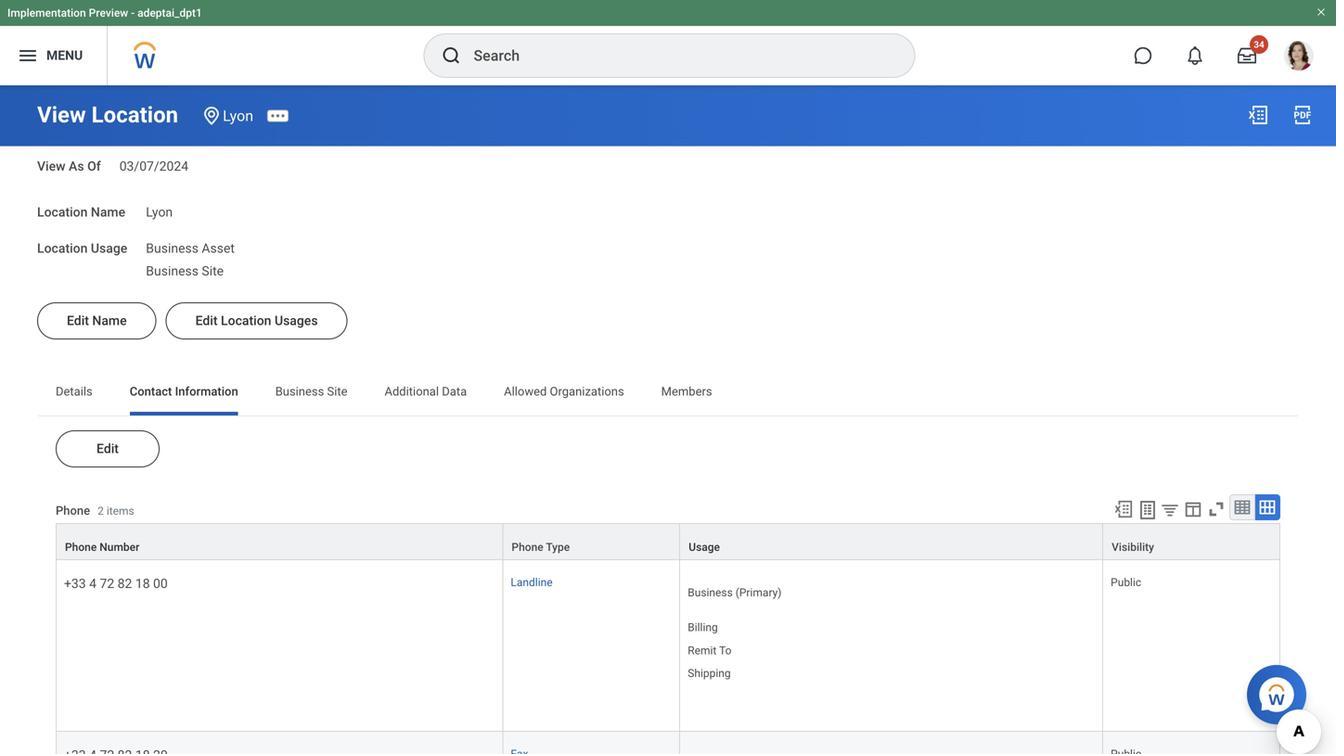 Task type: describe. For each thing, give the bounding box(es) containing it.
34 button
[[1227, 35, 1269, 76]]

business down usages
[[275, 385, 324, 399]]

usage inside popup button
[[689, 541, 720, 554]]

remit to
[[688, 645, 732, 658]]

location usage
[[37, 241, 127, 256]]

1 horizontal spatial business site
[[275, 385, 348, 399]]

details
[[56, 385, 93, 399]]

view as of
[[37, 159, 101, 174]]

items selected list for (primary)
[[688, 618, 762, 684]]

location image
[[201, 105, 223, 127]]

business for business asset element
[[146, 241, 199, 256]]

site inside tab list
[[327, 385, 348, 399]]

03/07/2024
[[119, 159, 189, 174]]

view as of element
[[119, 148, 189, 175]]

lyon for lyon link
[[223, 107, 254, 125]]

edit location usages button
[[166, 302, 348, 340]]

location inside button
[[221, 313, 272, 328]]

allowed
[[504, 385, 547, 399]]

edit for edit location usages
[[196, 313, 218, 328]]

+33
[[64, 576, 86, 592]]

inbox large image
[[1239, 46, 1257, 65]]

justify image
[[17, 45, 39, 67]]

edit for edit name
[[67, 313, 89, 328]]

business (primary) element
[[688, 583, 782, 600]]

as
[[69, 159, 84, 174]]

site inside items selected list
[[202, 264, 224, 279]]

72
[[100, 576, 114, 592]]

0 horizontal spatial usage
[[91, 241, 127, 256]]

visibility button
[[1104, 524, 1280, 560]]

items
[[107, 505, 134, 518]]

public element for 2nd row from the top
[[1111, 745, 1142, 755]]

phone for phone 2 items
[[56, 504, 90, 518]]

billing element
[[688, 618, 718, 635]]

number
[[100, 541, 140, 554]]

data
[[442, 385, 467, 399]]

view printable version (pdf) image
[[1292, 104, 1315, 126]]

phone type
[[512, 541, 570, 554]]

usage button
[[681, 524, 1103, 560]]

contact information
[[130, 385, 238, 399]]

table image
[[1234, 498, 1252, 517]]

usages
[[275, 313, 318, 328]]

adeptai_dpt1
[[137, 6, 202, 19]]

organizations
[[550, 385, 625, 399]]

business for business (primary) element
[[688, 587, 733, 600]]

additional data
[[385, 385, 467, 399]]

profile logan mcneil image
[[1285, 41, 1315, 74]]

billing
[[688, 622, 718, 635]]

shipping element
[[688, 664, 731, 681]]

lyon for location name element
[[146, 205, 173, 220]]

cell inside view location main content
[[681, 732, 1104, 755]]

members
[[662, 385, 713, 399]]

location up location usage
[[37, 205, 88, 220]]

edit button
[[56, 431, 160, 468]]

2 row from the top
[[56, 732, 1281, 755]]

82
[[118, 576, 132, 592]]

2
[[98, 505, 104, 518]]

phone 2 items
[[56, 504, 134, 518]]

allowed organizations
[[504, 385, 625, 399]]

landline link
[[511, 573, 553, 589]]

remit
[[688, 645, 717, 658]]

edit name button
[[37, 302, 157, 340]]

18
[[135, 576, 150, 592]]

type
[[546, 541, 570, 554]]

additional
[[385, 385, 439, 399]]

business (primary)
[[688, 587, 782, 600]]

-
[[131, 6, 135, 19]]

search image
[[441, 45, 463, 67]]

notifications large image
[[1187, 46, 1205, 65]]

00
[[153, 576, 168, 592]]

location name element
[[146, 194, 173, 221]]

asset
[[202, 241, 235, 256]]

export to excel image for view location
[[1248, 104, 1270, 126]]

location down location name at the top of the page
[[37, 241, 88, 256]]



Task type: vqa. For each thing, say whether or not it's contained in the screenshot.
1st "row" from the bottom of the Regular Payroll Processing 'Element'
no



Task type: locate. For each thing, give the bounding box(es) containing it.
1 vertical spatial export to excel image
[[1114, 499, 1135, 520]]

visibility
[[1112, 541, 1155, 554]]

1 vertical spatial site
[[327, 385, 348, 399]]

1 horizontal spatial items selected list
[[688, 618, 762, 684]]

0 vertical spatial items selected list
[[146, 237, 265, 280]]

export to excel image left export to worksheets icon
[[1114, 499, 1135, 520]]

name up location usage
[[91, 205, 125, 220]]

tab list containing details
[[37, 371, 1300, 416]]

export to excel image for phone
[[1114, 499, 1135, 520]]

business for business site element at the top left of the page
[[146, 264, 199, 279]]

export to excel image
[[1248, 104, 1270, 126], [1114, 499, 1135, 520]]

name down location usage
[[92, 313, 127, 328]]

view for view location
[[37, 102, 86, 128]]

to
[[720, 645, 732, 658]]

1 horizontal spatial usage
[[689, 541, 720, 554]]

4
[[89, 576, 97, 592]]

location
[[92, 102, 178, 128], [37, 205, 88, 220], [37, 241, 88, 256], [221, 313, 272, 328]]

usage down location name at the top of the page
[[91, 241, 127, 256]]

view location
[[37, 102, 178, 128]]

menu banner
[[0, 0, 1337, 85]]

menu
[[46, 48, 83, 63]]

public element
[[1111, 573, 1142, 589], [1111, 745, 1142, 755]]

row containing phone number
[[56, 523, 1281, 561]]

phone left the type
[[512, 541, 544, 554]]

0 vertical spatial row
[[56, 523, 1281, 561]]

phone left 2
[[56, 504, 90, 518]]

business site
[[146, 264, 224, 279], [275, 385, 348, 399]]

business down 'business asset' at the top left
[[146, 264, 199, 279]]

preview
[[89, 6, 128, 19]]

tab list
[[37, 371, 1300, 416]]

edit up 2
[[97, 441, 119, 457]]

site down asset
[[202, 264, 224, 279]]

34
[[1255, 39, 1265, 50]]

fullscreen image
[[1207, 499, 1227, 520]]

name for edit name
[[92, 313, 127, 328]]

business site down 'business asset' at the top left
[[146, 264, 224, 279]]

view for view as of
[[37, 159, 66, 174]]

view left as
[[37, 159, 66, 174]]

items selected list for usage
[[146, 237, 265, 280]]

1 vertical spatial usage
[[689, 541, 720, 554]]

export to excel image left view printable version (pdf) icon
[[1248, 104, 1270, 126]]

row down shipping
[[56, 732, 1281, 755]]

expand table image
[[1259, 498, 1278, 517]]

1 vertical spatial view
[[37, 159, 66, 174]]

1 public element from the top
[[1111, 573, 1142, 589]]

toolbar inside view location main content
[[1106, 495, 1281, 523]]

business asset
[[146, 241, 235, 256]]

0 vertical spatial business site
[[146, 264, 224, 279]]

1 horizontal spatial lyon
[[223, 107, 254, 125]]

0 horizontal spatial lyon
[[146, 205, 173, 220]]

landline
[[511, 576, 553, 589]]

phone number button
[[57, 524, 503, 560]]

select to filter grid data image
[[1161, 500, 1181, 520]]

0 vertical spatial site
[[202, 264, 224, 279]]

row
[[56, 523, 1281, 561], [56, 732, 1281, 755]]

1 horizontal spatial export to excel image
[[1248, 104, 1270, 126]]

2 public element from the top
[[1111, 745, 1142, 755]]

(primary)
[[736, 587, 782, 600]]

usage
[[91, 241, 127, 256], [689, 541, 720, 554]]

phone number
[[65, 541, 140, 554]]

lyon
[[223, 107, 254, 125], [146, 205, 173, 220]]

usage up business (primary) element
[[689, 541, 720, 554]]

0 horizontal spatial export to excel image
[[1114, 499, 1135, 520]]

edit location usages
[[196, 313, 318, 328]]

contact
[[130, 385, 172, 399]]

1 vertical spatial public element
[[1111, 745, 1142, 755]]

business up business site element at the top left of the page
[[146, 241, 199, 256]]

view location main content
[[0, 85, 1337, 755]]

location name
[[37, 205, 125, 220]]

shipping
[[688, 668, 731, 681]]

items selected list containing billing
[[688, 618, 762, 684]]

2 view from the top
[[37, 159, 66, 174]]

edit up details
[[67, 313, 89, 328]]

site left the additional on the left bottom of the page
[[327, 385, 348, 399]]

2 horizontal spatial edit
[[196, 313, 218, 328]]

phone up +33
[[65, 541, 97, 554]]

implementation preview -   adeptai_dpt1
[[7, 6, 202, 19]]

business up billing element
[[688, 587, 733, 600]]

close environment banner image
[[1317, 6, 1328, 18]]

1 horizontal spatial site
[[327, 385, 348, 399]]

business asset element
[[146, 237, 235, 256]]

toolbar
[[1106, 495, 1281, 523]]

phone
[[56, 504, 90, 518], [65, 541, 97, 554], [512, 541, 544, 554]]

items selected list
[[146, 237, 265, 280], [688, 618, 762, 684]]

public element containing public
[[1111, 573, 1142, 589]]

location up view as of element
[[92, 102, 178, 128]]

1 horizontal spatial edit
[[97, 441, 119, 457]]

view
[[37, 102, 86, 128], [37, 159, 66, 174]]

0 horizontal spatial edit
[[67, 313, 89, 328]]

Search Workday  search field
[[474, 35, 877, 76]]

phone for phone type
[[512, 541, 544, 554]]

1 view from the top
[[37, 102, 86, 128]]

business site inside items selected list
[[146, 264, 224, 279]]

click to view/edit grid preferences image
[[1184, 499, 1204, 520]]

0 vertical spatial view
[[37, 102, 86, 128]]

of
[[87, 159, 101, 174]]

public
[[1111, 576, 1142, 589]]

0 horizontal spatial business site
[[146, 264, 224, 279]]

0 horizontal spatial site
[[202, 264, 224, 279]]

public element inside row
[[1111, 745, 1142, 755]]

1 vertical spatial lyon
[[146, 205, 173, 220]]

cell
[[681, 732, 1104, 755]]

0 vertical spatial usage
[[91, 241, 127, 256]]

name inside button
[[92, 313, 127, 328]]

1 vertical spatial name
[[92, 313, 127, 328]]

business site element
[[146, 260, 224, 279]]

export to worksheets image
[[1137, 499, 1160, 522]]

lyon link
[[223, 107, 254, 125]]

business inside +33 4 72 82 18 00 row
[[688, 587, 733, 600]]

remit to element
[[688, 641, 732, 658]]

public element for +33 4 72 82 18 00 row
[[1111, 573, 1142, 589]]

menu button
[[0, 26, 107, 85]]

+33 4 72 82 18 00 row
[[56, 561, 1281, 732]]

0 vertical spatial name
[[91, 205, 125, 220]]

+33 4 72 82 18 00
[[64, 576, 168, 592]]

0 vertical spatial lyon
[[223, 107, 254, 125]]

phone inside popup button
[[512, 541, 544, 554]]

1 vertical spatial business site
[[275, 385, 348, 399]]

name
[[91, 205, 125, 220], [92, 313, 127, 328]]

items selected list containing business asset
[[146, 237, 265, 280]]

phone for phone number
[[65, 541, 97, 554]]

1 row from the top
[[56, 523, 1281, 561]]

1 vertical spatial row
[[56, 732, 1281, 755]]

business
[[146, 241, 199, 256], [146, 264, 199, 279], [275, 385, 324, 399], [688, 587, 733, 600]]

tab list inside view location main content
[[37, 371, 1300, 416]]

information
[[175, 385, 238, 399]]

0 horizontal spatial items selected list
[[146, 237, 265, 280]]

business site down usages
[[275, 385, 348, 399]]

site
[[202, 264, 224, 279], [327, 385, 348, 399]]

implementation
[[7, 6, 86, 19]]

name for location name
[[91, 205, 125, 220]]

row up business (primary) element
[[56, 523, 1281, 561]]

1 vertical spatial items selected list
[[688, 618, 762, 684]]

location left usages
[[221, 313, 272, 328]]

edit down business site element at the top left of the page
[[196, 313, 218, 328]]

edit name
[[67, 313, 127, 328]]

edit
[[67, 313, 89, 328], [196, 313, 218, 328], [97, 441, 119, 457]]

phone type button
[[504, 524, 680, 560]]

phone inside "popup button"
[[65, 541, 97, 554]]

items selected list inside +33 4 72 82 18 00 row
[[688, 618, 762, 684]]

0 vertical spatial public element
[[1111, 573, 1142, 589]]

view up view as of
[[37, 102, 86, 128]]

0 vertical spatial export to excel image
[[1248, 104, 1270, 126]]



